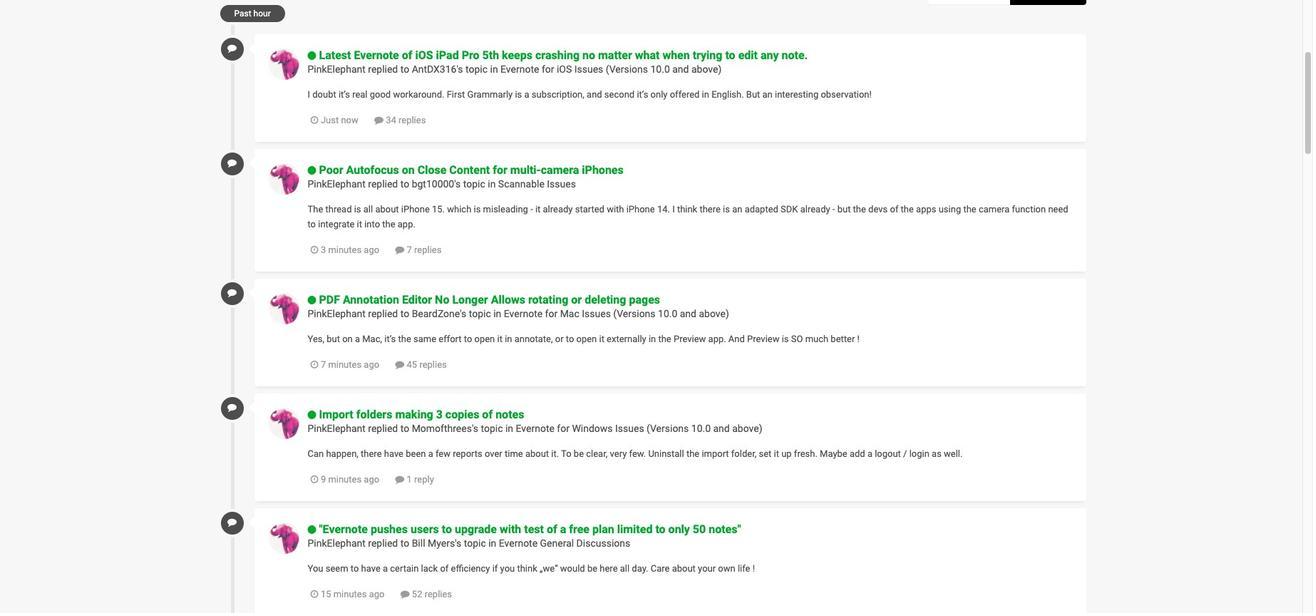Task type: describe. For each thing, give the bounding box(es) containing it.
to right seem
[[351, 563, 359, 574]]

2 vertical spatial 10.0
[[691, 423, 711, 434]]

the thread is all about iphone 15. which is misleading - it already started with iphone 14.      i think there is an adapted sdk already - but the devs of the apps using the camera function need to integrate it into the app.
[[308, 204, 1069, 230]]

"evernote
[[319, 523, 368, 536]]

is down pinkelephant replied to antdx316 's topic in evernote for ios issues (versions 10.0 and above)
[[515, 89, 522, 100]]

reply
[[414, 474, 434, 485]]

adapted
[[745, 204, 779, 215]]

2 iphone from the left
[[627, 204, 655, 215]]

app. inside 'the thread is all about iphone 15. which is misleading - it already started with iphone 14.      i think there is an adapted sdk already - but the devs of the apps using the camera function need to integrate it into the app.'
[[398, 219, 416, 230]]

2 preview from the left
[[747, 334, 780, 344]]

to down mac
[[566, 334, 574, 344]]

in left annotate, at bottom
[[505, 334, 512, 344]]

issues for 5th
[[575, 64, 603, 75]]

go to first unread post image for "evernote pushes users to upgrade with test of a free plan limited to only 50 notes"
[[308, 525, 316, 535]]

annotation
[[343, 293, 399, 306]]

issues up started
[[547, 178, 576, 190]]

integrate
[[318, 219, 355, 230]]

is left so at the bottom of page
[[782, 334, 789, 344]]

topic for allows
[[469, 308, 491, 319]]

antdx316 link
[[412, 64, 457, 75]]

evernote for ios issues (versions 10.0 and above) link
[[501, 64, 722, 75]]

to down 'making'
[[401, 423, 409, 434]]

pushes
[[371, 523, 408, 536]]

2 vertical spatial about
[[672, 563, 696, 574]]

to left 'edit'
[[725, 48, 736, 62]]

it left into
[[357, 219, 362, 230]]

topic down upgrade
[[464, 538, 486, 549]]

0 vertical spatial i
[[308, 89, 310, 100]]

own
[[718, 563, 736, 574]]

notes
[[496, 408, 524, 421]]

pdf annotation editor no longer allows rotating or deleting pages link
[[319, 293, 660, 306]]

evernote up good
[[354, 48, 399, 62]]

clock o image for "evernote pushes users to upgrade with test of a free plan limited to only 50 notes"
[[311, 590, 318, 599]]

34 replies
[[384, 115, 426, 126]]

rotating
[[528, 293, 569, 306]]

2 horizontal spatial it's
[[637, 89, 648, 100]]

and for latest evernote of ios ipad pro 5th keeps crashing no matter what when trying to edit any note.
[[673, 64, 689, 75]]

of left notes
[[482, 408, 493, 421]]

autofocus
[[346, 163, 399, 177]]

real
[[352, 89, 368, 100]]

over
[[485, 449, 503, 459]]

(versions for pages
[[613, 308, 656, 319]]

15
[[321, 589, 331, 600]]

antdx316
[[412, 64, 457, 75]]

1 vertical spatial there
[[361, 449, 382, 459]]

very
[[610, 449, 627, 459]]

lack
[[421, 563, 438, 574]]

evernote for ipad
[[501, 64, 539, 75]]

pinkelephant link for poor
[[308, 178, 366, 190]]

up
[[782, 449, 792, 459]]

certain
[[390, 563, 419, 574]]

of right lack
[[440, 563, 449, 574]]

observation!
[[821, 89, 872, 100]]

's for longer
[[460, 308, 467, 319]]

1 vertical spatial but
[[327, 334, 340, 344]]

0 horizontal spatial it's
[[339, 89, 350, 100]]

pdf
[[319, 293, 340, 306]]

yes, but on a mac, it's the same effort to open it in annotate, or to open it externally in the preview app.      and preview is so much better !
[[308, 334, 860, 344]]

here
[[600, 563, 618, 574]]

1 horizontal spatial ios
[[557, 64, 572, 75]]

1 vertical spatial only
[[669, 523, 690, 536]]

ago for annotation
[[364, 359, 379, 370]]

crashing
[[535, 48, 580, 62]]

multi-
[[510, 163, 541, 177]]

it down pinkelephant replied to beardzone 's topic in evernote for mac issues (versions 10.0 and above) on the bottom of page
[[497, 334, 503, 344]]

mac
[[560, 308, 580, 319]]

limited
[[617, 523, 653, 536]]

it left up
[[774, 449, 779, 459]]

pinkelephant link for latest
[[308, 64, 366, 75]]

34 replies link
[[374, 115, 426, 126]]

what
[[635, 48, 660, 62]]

pinkelephant link for pdf
[[308, 308, 366, 319]]

scannable
[[498, 178, 545, 190]]

clock o image for poor autofocus on close content for multi-camera iphones
[[311, 245, 318, 254]]

1 horizontal spatial an
[[763, 89, 773, 100]]

making
[[395, 408, 433, 421]]

just
[[321, 115, 339, 126]]

copies
[[446, 408, 479, 421]]

subscription,
[[532, 89, 585, 100]]

the right externally
[[658, 334, 672, 344]]

english.
[[712, 89, 744, 100]]

comment image for import
[[395, 475, 405, 484]]

to up workaround.
[[401, 64, 409, 75]]

your
[[698, 563, 716, 574]]

replied for autofocus
[[368, 178, 398, 190]]

"evernote pushes users to upgrade with test of a free plan limited to only 50 notes" link
[[319, 523, 741, 536]]

no
[[435, 293, 450, 306]]

camera inside 'the thread is all about iphone 15. which is misleading - it already started with iphone 14.      i think there is an adapted sdk already - but the devs of the apps using the camera function need to integrate it into the app.'
[[979, 204, 1010, 215]]

clear,
[[586, 449, 608, 459]]

minutes for poor
[[328, 244, 362, 255]]

workaround.
[[393, 89, 445, 100]]

in right externally
[[649, 334, 656, 344]]

replied for evernote
[[368, 64, 398, 75]]

ago for folders
[[364, 474, 379, 485]]

a up evernote general discussions link
[[560, 523, 566, 536]]

issues for notes
[[615, 423, 644, 434]]

beardzone
[[412, 308, 460, 319]]

about inside 'the thread is all about iphone 15. which is misleading - it already started with iphone 14.      i think there is an adapted sdk already - but the devs of the apps using the camera function need to integrate it into the app.'
[[375, 204, 399, 215]]

2 - from the left
[[833, 204, 835, 215]]

function
[[1012, 204, 1046, 215]]

1 vertical spatial think
[[517, 563, 537, 574]]

a left certain
[[383, 563, 388, 574]]

is right thread
[[354, 204, 361, 215]]

45 replies
[[405, 359, 447, 370]]

poor autofocus on close content for multi-camera iphones link
[[319, 163, 624, 177]]

of inside 'the thread is all about iphone 15. which is misleading - it already started with iphone 14.      i think there is an adapted sdk already - but the devs of the apps using the camera function need to integrate it into the app.'
[[890, 204, 899, 215]]

it left externally
[[599, 334, 605, 344]]

to right limited
[[656, 523, 666, 536]]

to left bill
[[401, 538, 409, 549]]

pinkelephant image for pdf annotation editor no longer allows rotating or deleting pages
[[268, 293, 300, 324]]

the left same
[[398, 334, 411, 344]]

pinkelephant link for "evernote
[[308, 538, 366, 549]]

0 vertical spatial be
[[574, 449, 584, 459]]

to left bgt10000 link
[[401, 178, 409, 190]]

pdf annotation editor no longer allows rotating or deleting pages
[[319, 293, 660, 306]]

with inside 'the thread is all about iphone 15. which is misleading - it already started with iphone 14.      i think there is an adapted sdk already - but the devs of the apps using the camera function need to integrate it into the app.'
[[607, 204, 624, 215]]

have for folders
[[384, 449, 404, 459]]

"evernote pushes users to upgrade with test of a free plan limited to only 50 notes"
[[319, 523, 741, 536]]

1 preview from the left
[[674, 334, 706, 344]]

15 minutes ago link
[[311, 589, 385, 600]]

pinkelephant for pdf
[[308, 308, 366, 319]]

pinkelephant image for poor autofocus on close content for multi-camera iphones
[[268, 163, 300, 195]]

comment image for "evernote
[[400, 590, 410, 599]]

go to first unread post image for latest evernote of ios ipad pro 5th keeps crashing no matter what when trying to edit any note.
[[308, 51, 316, 61]]

for for notes
[[557, 423, 570, 434]]

9 minutes ago
[[321, 474, 379, 485]]

i doubt it's real good workaround. first grammarly is a subscription, and second it's only offered in english.      but an interesting observation!
[[308, 89, 872, 100]]

1 horizontal spatial be
[[587, 563, 598, 574]]

users
[[411, 523, 439, 536]]

seem
[[326, 563, 348, 574]]

latest evernote of ios ipad pro 5th keeps crashing no matter what when trying to edit any note.
[[319, 48, 808, 62]]

add
[[850, 449, 865, 459]]

1 vertical spatial about
[[525, 449, 549, 459]]

2 vertical spatial above)
[[732, 423, 763, 434]]

the right into
[[382, 219, 395, 230]]

pinkelephant link for import
[[308, 423, 366, 434]]

the left devs
[[853, 204, 866, 215]]

topic for of
[[481, 423, 503, 434]]

import folders making 3 copies of notes link
[[319, 408, 524, 421]]

0 vertical spatial !
[[857, 334, 860, 344]]

a left mac,
[[355, 334, 360, 344]]

7 for 7 minutes ago
[[321, 359, 326, 370]]

momofthrees
[[412, 423, 472, 434]]

import
[[319, 408, 353, 421]]

a right add
[[868, 449, 873, 459]]

clock o image for import folders making 3 copies of notes
[[311, 475, 318, 484]]

1 open from the left
[[475, 334, 495, 344]]

content
[[449, 163, 490, 177]]

for up scannable
[[493, 163, 508, 177]]

in right 'offered'
[[702, 89, 709, 100]]

50
[[693, 523, 706, 536]]

pages
[[629, 293, 660, 306]]

apps
[[916, 204, 937, 215]]

evernote down "evernote pushes users to upgrade with test of a free plan limited to only 50 notes" 'link' at the bottom
[[499, 538, 538, 549]]

started
[[575, 204, 605, 215]]

's down upgrade
[[455, 538, 462, 549]]

1 - from the left
[[531, 204, 533, 215]]

's for ipad
[[457, 64, 463, 75]]

7 minutes ago link
[[311, 359, 379, 370]]

topic for for
[[463, 178, 485, 190]]

discussions
[[577, 538, 630, 549]]

plan
[[593, 523, 614, 536]]

1
[[407, 474, 412, 485]]

good
[[370, 89, 391, 100]]

7 replies
[[405, 244, 442, 255]]

is right which at the left of the page
[[474, 204, 481, 215]]

10.0 for pages
[[658, 308, 678, 319]]

past
[[234, 9, 251, 19]]

comment image for "evernote
[[227, 518, 237, 527]]

52
[[412, 589, 422, 600]]

think inside 'the thread is all about iphone 15. which is misleading - it already started with iphone 14.      i think there is an adapted sdk already - but the devs of the apps using the camera function need to integrate it into the app.'
[[677, 204, 698, 215]]

ago for autofocus
[[364, 244, 379, 255]]

can
[[308, 449, 324, 459]]

pinkelephant replied to bill myers 's topic in evernote general discussions
[[308, 538, 630, 549]]

in down notes
[[506, 423, 513, 434]]

clock o image for latest evernote of ios ipad pro 5th keeps crashing no matter what when trying to edit any note.
[[311, 116, 318, 125]]

replied for annotation
[[368, 308, 398, 319]]

a down pinkelephant replied to antdx316 's topic in evernote for ios issues (versions 10.0 and above)
[[524, 89, 529, 100]]

in down poor autofocus on close content for multi-camera iphones link
[[488, 178, 496, 190]]

1 vertical spatial all
[[620, 563, 630, 574]]

pinkelephant image for latest evernote of ios ipad pro 5th keeps crashing no matter what when trying to edit any note.
[[268, 48, 300, 80]]

annotate,
[[515, 334, 553, 344]]

comment image inside '45 replies' link
[[395, 360, 405, 369]]

login
[[910, 449, 930, 459]]



Task type: vqa. For each thing, say whether or not it's contained in the screenshot.
reports on the bottom
yes



Task type: locate. For each thing, give the bounding box(es) containing it.
0 horizontal spatial think
[[517, 563, 537, 574]]

open right effort
[[475, 334, 495, 344]]

1 vertical spatial camera
[[979, 204, 1010, 215]]

pinkelephant link
[[308, 64, 366, 75], [308, 178, 366, 190], [308, 308, 366, 319], [308, 423, 366, 434], [308, 538, 366, 549]]

replied up good
[[368, 64, 398, 75]]

4 pinkelephant link from the top
[[308, 423, 366, 434]]

0 vertical spatial have
[[384, 449, 404, 459]]

1 horizontal spatial open
[[577, 334, 597, 344]]

's for copies
[[472, 423, 478, 434]]

0 vertical spatial pinkelephant image
[[268, 48, 300, 80]]

same
[[414, 334, 436, 344]]

2 horizontal spatial about
[[672, 563, 696, 574]]

clock o image inside 3 minutes ago link
[[311, 245, 318, 254]]

replied down folders
[[368, 423, 398, 434]]

or
[[571, 293, 582, 306], [555, 334, 564, 344]]

i inside 'the thread is all about iphone 15. which is misleading - it already started with iphone 14.      i think there is an adapted sdk already - but the devs of the apps using the camera function need to integrate it into the app.'
[[672, 204, 675, 215]]

which
[[447, 204, 472, 215]]

replies for close
[[414, 244, 442, 255]]

evernote for copies
[[516, 423, 555, 434]]

0 vertical spatial think
[[677, 204, 698, 215]]

replies right "34"
[[399, 115, 426, 126]]

0 vertical spatial about
[[375, 204, 399, 215]]

pinkelephant link down "evernote
[[308, 538, 366, 549]]

windows
[[572, 423, 613, 434]]

0 vertical spatial (versions
[[606, 64, 648, 75]]

1 horizontal spatial i
[[672, 204, 675, 215]]

0 vertical spatial an
[[763, 89, 773, 100]]

close
[[418, 163, 447, 177]]

1 horizontal spatial but
[[838, 204, 851, 215]]

0 vertical spatial there
[[700, 204, 721, 215]]

1 vertical spatial 7
[[321, 359, 326, 370]]

on for autofocus
[[402, 163, 415, 177]]

comment image inside 34 replies link
[[374, 116, 384, 125]]

0 horizontal spatial 3
[[321, 244, 326, 255]]

care
[[651, 563, 670, 574]]

0 horizontal spatial be
[[574, 449, 584, 459]]

about
[[375, 204, 399, 215], [525, 449, 549, 459], [672, 563, 696, 574]]

iphone
[[401, 204, 430, 215], [627, 204, 655, 215]]

already left started
[[543, 204, 573, 215]]

would
[[560, 563, 585, 574]]

0 horizontal spatial 7
[[321, 359, 326, 370]]

4 replied from the top
[[368, 423, 398, 434]]

pinkelephant for poor
[[308, 178, 366, 190]]

2 go to first unread post image from the top
[[308, 166, 316, 176]]

's for content
[[454, 178, 461, 190]]

comment image for poor
[[227, 158, 237, 168]]

clock o image
[[311, 116, 318, 125], [311, 245, 318, 254], [311, 475, 318, 484], [311, 590, 318, 599]]

for for rotating
[[545, 308, 558, 319]]

pinkelephant down "evernote
[[308, 538, 366, 549]]

4 go to first unread post image from the top
[[308, 525, 316, 535]]

and for import folders making 3 copies of notes
[[713, 423, 730, 434]]

10.0 for no
[[651, 64, 670, 75]]

or up mac
[[571, 293, 582, 306]]

in down the pdf annotation editor no longer allows rotating or deleting pages
[[494, 308, 502, 319]]

2 pinkelephant link from the top
[[308, 178, 366, 190]]

so
[[791, 334, 803, 344]]

be
[[574, 449, 584, 459], [587, 563, 598, 574]]

0 horizontal spatial -
[[531, 204, 533, 215]]

clock o image
[[311, 360, 318, 369]]

0 horizontal spatial there
[[361, 449, 382, 459]]

2 clock o image from the top
[[311, 245, 318, 254]]

you seem to have a certain lack of efficiency if you think „we" would be here all day.      care about your own life !
[[308, 563, 755, 574]]

the right using
[[964, 204, 977, 215]]

's down content
[[454, 178, 461, 190]]

0 vertical spatial app.
[[398, 219, 416, 230]]

pinkelephant for "evernote
[[308, 538, 366, 549]]

3 pinkelephant image from the top
[[268, 408, 300, 439]]

0 horizontal spatial an
[[732, 204, 743, 215]]

and for pdf annotation editor no longer allows rotating or deleting pages
[[680, 308, 697, 319]]

0 vertical spatial or
[[571, 293, 582, 306]]

9 minutes ago link
[[311, 474, 379, 485]]

1 horizontal spatial -
[[833, 204, 835, 215]]

iphone left 14. on the right top
[[627, 204, 655, 215]]

thread
[[326, 204, 352, 215]]

1 vertical spatial pinkelephant image
[[268, 523, 300, 554]]

1 vertical spatial have
[[361, 563, 381, 574]]

0 horizontal spatial open
[[475, 334, 495, 344]]

(versions up uninstall
[[647, 423, 689, 434]]

on left the close
[[402, 163, 415, 177]]

5 pinkelephant from the top
[[308, 538, 366, 549]]

an right but
[[763, 89, 773, 100]]

1 horizontal spatial there
[[700, 204, 721, 215]]

replied for pushes
[[368, 538, 398, 549]]

replies for ios
[[399, 115, 426, 126]]

0 vertical spatial but
[[838, 204, 851, 215]]

1 replied from the top
[[368, 64, 398, 75]]

10.0 down what
[[651, 64, 670, 75]]

there right happen,
[[361, 449, 382, 459]]

efficiency
[[451, 563, 490, 574]]

above) up and
[[699, 308, 729, 319]]

into
[[365, 219, 380, 230]]

replied down autofocus
[[368, 178, 398, 190]]

0 horizontal spatial app.
[[398, 219, 416, 230]]

1 vertical spatial an
[[732, 204, 743, 215]]

/
[[903, 449, 907, 459]]

few
[[436, 449, 451, 459]]

go to first unread post image for poor autofocus on close content for multi-camera iphones
[[308, 166, 316, 176]]

minutes right clock o image
[[328, 359, 362, 370]]

1 horizontal spatial all
[[620, 563, 630, 574]]

go to first unread post image for import folders making 3 copies of notes
[[308, 410, 316, 420]]

sdk
[[781, 204, 798, 215]]

need
[[1048, 204, 1069, 215]]

to inside 'the thread is all about iphone 15. which is misleading - it already started with iphone 14.      i think there is an adapted sdk already - but the devs of the apps using the camera function need to integrate it into the app.'
[[308, 219, 316, 230]]

0 horizontal spatial ios
[[415, 48, 433, 62]]

0 vertical spatial ios
[[415, 48, 433, 62]]

1 reply
[[405, 474, 434, 485]]

above) for pages
[[699, 308, 729, 319]]

3 clock o image from the top
[[311, 475, 318, 484]]

pinkelephant for import
[[308, 423, 366, 434]]

import
[[702, 449, 729, 459]]

minutes down integrate
[[328, 244, 362, 255]]

the
[[853, 204, 866, 215], [901, 204, 914, 215], [964, 204, 977, 215], [382, 219, 395, 230], [398, 334, 411, 344], [658, 334, 672, 344], [687, 449, 700, 459]]

1 pinkelephant image from the top
[[268, 293, 300, 324]]

but left devs
[[838, 204, 851, 215]]

2 pinkelephant from the top
[[308, 178, 366, 190]]

comment image for import
[[227, 403, 237, 412]]

minutes for "evernote
[[333, 589, 367, 600]]

it down scannable issues link
[[535, 204, 541, 215]]

replied
[[368, 64, 398, 75], [368, 178, 398, 190], [368, 308, 398, 319], [368, 423, 398, 434], [368, 538, 398, 549]]

1 horizontal spatial already
[[801, 204, 830, 215]]

2 vertical spatial (versions
[[647, 423, 689, 434]]

app. up 7 replies link
[[398, 219, 416, 230]]

devs
[[869, 204, 888, 215]]

1 horizontal spatial on
[[402, 163, 415, 177]]

if
[[493, 563, 498, 574]]

5 replied from the top
[[368, 538, 398, 549]]

poor autofocus on close content for multi-camera iphones
[[319, 163, 624, 177]]

all inside 'the thread is all about iphone 15. which is misleading - it already started with iphone 14.      i think there is an adapted sdk already - but the devs of the apps using the camera function need to integrate it into the app.'
[[363, 204, 373, 215]]

no
[[583, 48, 595, 62]]

- down scannable issues link
[[531, 204, 533, 215]]

open
[[475, 334, 495, 344], [577, 334, 597, 344]]

1 pinkelephant image from the top
[[268, 48, 300, 80]]

ipad
[[436, 48, 459, 62]]

2 replied from the top
[[368, 178, 398, 190]]

fresh.
[[794, 449, 818, 459]]

second
[[605, 89, 635, 100]]

2 open from the left
[[577, 334, 597, 344]]

comment image inside 1 reply 'link'
[[395, 475, 405, 484]]

note.
[[782, 48, 808, 62]]

0 vertical spatial pinkelephant image
[[268, 293, 300, 324]]

comment image
[[227, 43, 237, 53], [395, 245, 405, 254], [227, 288, 237, 297], [395, 475, 405, 484], [400, 590, 410, 599]]

2 vertical spatial pinkelephant image
[[268, 408, 300, 439]]

45
[[407, 359, 417, 370]]

the
[[308, 204, 323, 215]]

beardzone link
[[412, 308, 460, 319]]

0 horizontal spatial iphone
[[401, 204, 430, 215]]

iphones
[[582, 163, 624, 177]]

7 replies link
[[395, 244, 442, 255]]

set
[[759, 449, 772, 459]]

1 vertical spatial i
[[672, 204, 675, 215]]

0 vertical spatial 10.0
[[651, 64, 670, 75]]

in
[[490, 64, 498, 75], [702, 89, 709, 100], [488, 178, 496, 190], [494, 308, 502, 319], [505, 334, 512, 344], [649, 334, 656, 344], [506, 423, 513, 434], [489, 538, 497, 549]]

1 horizontal spatial only
[[669, 523, 690, 536]]

pinkelephant image
[[268, 48, 300, 80], [268, 163, 300, 195], [268, 408, 300, 439]]

0 horizontal spatial but
[[327, 334, 340, 344]]

ios up antdx316
[[415, 48, 433, 62]]

app. left and
[[708, 334, 726, 344]]

pinkelephant image
[[268, 293, 300, 324], [268, 523, 300, 554]]

comment image inside 52 replies "link"
[[400, 590, 410, 599]]

clock o image left 15 at the bottom
[[311, 590, 318, 599]]

minutes right "9"
[[328, 474, 362, 485]]

clock o image inside just now link
[[311, 116, 318, 125]]

1 vertical spatial pinkelephant image
[[268, 163, 300, 195]]

0 horizontal spatial only
[[651, 89, 668, 100]]

effort
[[439, 334, 462, 344]]

or right annotate, at bottom
[[555, 334, 564, 344]]

5 pinkelephant link from the top
[[308, 538, 366, 549]]

yes,
[[308, 334, 324, 344]]

evernote
[[354, 48, 399, 62], [501, 64, 539, 75], [504, 308, 543, 319], [516, 423, 555, 434], [499, 538, 538, 549]]

0 horizontal spatial preview
[[674, 334, 706, 344]]

an inside 'the thread is all about iphone 15. which is misleading - it already started with iphone 14.      i think there is an adapted sdk already - but the devs of the apps using the camera function need to integrate it into the app.'
[[732, 204, 743, 215]]

ago left 1
[[364, 474, 379, 485]]

evernote for longer
[[504, 308, 543, 319]]

0 horizontal spatial all
[[363, 204, 373, 215]]

to right effort
[[464, 334, 472, 344]]

replies for no
[[420, 359, 447, 370]]

replies right 45
[[420, 359, 447, 370]]

! right life
[[753, 563, 755, 574]]

14.
[[657, 204, 670, 215]]

1 horizontal spatial or
[[571, 293, 582, 306]]

pinkelephant image left poor
[[268, 163, 300, 195]]

comment image inside 7 replies link
[[395, 245, 405, 254]]

go to first unread post image
[[308, 295, 316, 305]]

the left 'import'
[[687, 449, 700, 459]]

1 horizontal spatial about
[[525, 449, 549, 459]]

clock o image inside 15 minutes ago link
[[311, 590, 318, 599]]

issues for rotating
[[582, 308, 611, 319]]

about left it.
[[525, 449, 549, 459]]

10.0
[[651, 64, 670, 75], [658, 308, 678, 319], [691, 423, 711, 434]]

go to first unread post image left poor
[[308, 166, 316, 176]]

have for pushes
[[361, 563, 381, 574]]

a left the few
[[428, 449, 433, 459]]

! right better
[[857, 334, 860, 344]]

topic
[[466, 64, 488, 75], [463, 178, 485, 190], [469, 308, 491, 319], [481, 423, 503, 434], [464, 538, 486, 549]]

first
[[447, 89, 465, 100]]

0 horizontal spatial on
[[342, 334, 353, 344]]

reports
[[453, 449, 483, 459]]

1 horizontal spatial !
[[857, 334, 860, 344]]

(versions down matter
[[606, 64, 648, 75]]

0 horizontal spatial have
[[361, 563, 381, 574]]

minutes for pdf
[[328, 359, 362, 370]]

1 iphone from the left
[[401, 204, 430, 215]]

ago down into
[[364, 244, 379, 255]]

trying
[[693, 48, 723, 62]]

pinkelephant image left go to first unread post image
[[268, 293, 300, 324]]

to down editor
[[401, 308, 409, 319]]

1 clock o image from the top
[[311, 116, 318, 125]]

replied down annotation
[[368, 308, 398, 319]]

and
[[673, 64, 689, 75], [587, 89, 602, 100], [680, 308, 697, 319], [713, 423, 730, 434]]

to up the myers on the bottom left
[[442, 523, 452, 536]]

0 vertical spatial all
[[363, 204, 373, 215]]

1 vertical spatial above)
[[699, 308, 729, 319]]

1 already from the left
[[543, 204, 573, 215]]

above) for no
[[692, 64, 722, 75]]

is
[[515, 89, 522, 100], [354, 204, 361, 215], [474, 204, 481, 215], [723, 204, 730, 215], [782, 334, 789, 344]]

bgt10000 link
[[412, 178, 454, 190]]

an left adapted
[[732, 204, 743, 215]]

comment image
[[374, 116, 384, 125], [227, 158, 237, 168], [395, 360, 405, 369], [227, 403, 237, 412], [227, 518, 237, 527]]

pinkelephant down pdf
[[308, 308, 366, 319]]

0 vertical spatial on
[[402, 163, 415, 177]]

on
[[402, 163, 415, 177], [342, 334, 353, 344]]

the left apps
[[901, 204, 914, 215]]

10.0 down pages
[[658, 308, 678, 319]]

offered
[[670, 89, 700, 100]]

ago down mac,
[[364, 359, 379, 370]]

clock o image left just
[[311, 116, 318, 125]]

0 vertical spatial above)
[[692, 64, 722, 75]]

52 replies
[[410, 589, 452, 600]]

now
[[341, 115, 358, 126]]

0 horizontal spatial already
[[543, 204, 573, 215]]

1 pinkelephant from the top
[[308, 64, 366, 75]]

i right 14. on the right top
[[672, 204, 675, 215]]

to
[[561, 449, 572, 459]]

0 vertical spatial with
[[607, 204, 624, 215]]

0 horizontal spatial camera
[[541, 163, 579, 177]]

1 horizontal spatial think
[[677, 204, 698, 215]]

of right devs
[[890, 204, 899, 215]]

ios down latest evernote of ios ipad pro 5th keeps crashing no matter what when trying to edit any note. link
[[557, 64, 572, 75]]

1 vertical spatial 10.0
[[658, 308, 678, 319]]

1 vertical spatial or
[[555, 334, 564, 344]]

pinkelephant image for "evernote pushes users to upgrade with test of a free plan limited to only 50 notes"
[[268, 523, 300, 554]]

but inside 'the thread is all about iphone 15. which is misleading - it already started with iphone 14.      i think there is an adapted sdk already - but the devs of the apps using the camera function need to integrate it into the app.'
[[838, 204, 851, 215]]

1 vertical spatial !
[[753, 563, 755, 574]]

pinkelephant replied to bgt10000 's topic in scannable issues
[[308, 178, 576, 190]]

0 horizontal spatial or
[[555, 334, 564, 344]]

1 vertical spatial on
[[342, 334, 353, 344]]

4 pinkelephant from the top
[[308, 423, 366, 434]]

1 vertical spatial 3
[[436, 408, 443, 421]]

3 replied from the top
[[368, 308, 398, 319]]

to
[[725, 48, 736, 62], [401, 64, 409, 75], [401, 178, 409, 190], [308, 219, 316, 230], [401, 308, 409, 319], [464, 334, 472, 344], [566, 334, 574, 344], [401, 423, 409, 434], [442, 523, 452, 536], [656, 523, 666, 536], [401, 538, 409, 549], [351, 563, 359, 574]]

with right started
[[607, 204, 624, 215]]

test
[[524, 523, 544, 536]]

grammarly
[[467, 89, 513, 100]]

open down mac
[[577, 334, 597, 344]]

topic down notes
[[481, 423, 503, 434]]

1 vertical spatial app.
[[708, 334, 726, 344]]

1 vertical spatial with
[[500, 523, 521, 536]]

i left doubt
[[308, 89, 310, 100]]

pinkelephant image left "evernote
[[268, 523, 300, 554]]

latest
[[319, 48, 351, 62]]

1 horizontal spatial it's
[[385, 334, 396, 344]]

past hour
[[234, 9, 271, 19]]

7
[[407, 244, 412, 255], [321, 359, 326, 370]]

issues up can happen, there have been a few reports over time about it. to be clear, very few.      uninstall the import folder, set it up fresh.      maybe add a logout / login as well.
[[615, 423, 644, 434]]

for for 5th
[[542, 64, 554, 75]]

keeps
[[502, 48, 533, 62]]

preview right and
[[747, 334, 780, 344]]

comment image for poor
[[395, 245, 405, 254]]

allows
[[491, 293, 525, 306]]

matter
[[598, 48, 632, 62]]

there inside 'the thread is all about iphone 15. which is misleading - it already started with iphone 14.      i think there is an adapted sdk already - but the devs of the apps using the camera function need to integrate it into the app.'
[[700, 204, 721, 215]]

3 pinkelephant from the top
[[308, 308, 366, 319]]

0 vertical spatial only
[[651, 89, 668, 100]]

topic down pro
[[466, 64, 488, 75]]

!
[[857, 334, 860, 344], [753, 563, 755, 574]]

camera
[[541, 163, 579, 177], [979, 204, 1010, 215]]

(versions for no
[[606, 64, 648, 75]]

but
[[746, 89, 760, 100]]

2 pinkelephant image from the top
[[268, 163, 300, 195]]

already right "sdk"
[[801, 204, 830, 215]]

go to first unread post image left "evernote
[[308, 525, 316, 535]]

1 horizontal spatial camera
[[979, 204, 1010, 215]]

1 horizontal spatial preview
[[747, 334, 780, 344]]

3 pinkelephant link from the top
[[308, 308, 366, 319]]

minutes for import
[[328, 474, 362, 485]]

preview left and
[[674, 334, 706, 344]]

1 horizontal spatial have
[[384, 449, 404, 459]]

3 go to first unread post image from the top
[[308, 410, 316, 420]]

is left adapted
[[723, 204, 730, 215]]

clock o image left "9"
[[311, 475, 318, 484]]

1 horizontal spatial iphone
[[627, 204, 655, 215]]

of up antdx316
[[402, 48, 412, 62]]

1 vertical spatial (versions
[[613, 308, 656, 319]]

replied down pushes
[[368, 538, 398, 549]]

(versions down pages
[[613, 308, 656, 319]]

pinkelephant for latest
[[308, 64, 366, 75]]

think right you
[[517, 563, 537, 574]]

replied for folders
[[368, 423, 398, 434]]

0 vertical spatial 3
[[321, 244, 326, 255]]

1 horizontal spatial app.
[[708, 334, 726, 344]]

minutes
[[328, 244, 362, 255], [328, 359, 362, 370], [328, 474, 362, 485], [333, 589, 367, 600]]

above) down trying at the right
[[692, 64, 722, 75]]

1 vertical spatial be
[[587, 563, 598, 574]]

7 for 7 replies
[[407, 244, 412, 255]]

1 go to first unread post image from the top
[[308, 51, 316, 61]]

go to first unread post image
[[308, 51, 316, 61], [308, 166, 316, 176], [308, 410, 316, 420], [308, 525, 316, 535]]

2 already from the left
[[801, 204, 830, 215]]

ago for pushes
[[369, 589, 385, 600]]

replies for to
[[425, 589, 452, 600]]

but right 'yes,'
[[327, 334, 340, 344]]

camera left function
[[979, 204, 1010, 215]]

be left here
[[587, 563, 598, 574]]

when
[[663, 48, 690, 62]]

1 vertical spatial ios
[[557, 64, 572, 75]]

deleting
[[585, 293, 626, 306]]

interesting
[[775, 89, 819, 100]]

0 horizontal spatial !
[[753, 563, 755, 574]]

pinkelephant replied to momofthrees 's topic in evernote for windows issues (versions 10.0 and above)
[[308, 423, 763, 434]]

2 pinkelephant image from the top
[[268, 523, 300, 554]]

be right "to"
[[574, 449, 584, 459]]

ios
[[415, 48, 433, 62], [557, 64, 572, 75]]

already
[[543, 204, 573, 215], [801, 204, 830, 215]]

of up general
[[547, 523, 557, 536]]

pinkelephant link down poor
[[308, 178, 366, 190]]

0 horizontal spatial i
[[308, 89, 310, 100]]

myers
[[428, 538, 455, 549]]

pinkelephant link down import
[[308, 423, 366, 434]]

bgt10000
[[412, 178, 454, 190]]

clock o image inside 9 minutes ago link
[[311, 475, 318, 484]]

it's left 'real'
[[339, 89, 350, 100]]

on for but
[[342, 334, 353, 344]]

evernote general discussions link
[[499, 538, 630, 549]]

in down upgrade
[[489, 538, 497, 549]]

0 vertical spatial camera
[[541, 163, 579, 177]]

topic for pro
[[466, 64, 488, 75]]

all left day.
[[620, 563, 630, 574]]

4 clock o image from the top
[[311, 590, 318, 599]]

1 horizontal spatial 7
[[407, 244, 412, 255]]

for down rotating
[[545, 308, 558, 319]]

0 vertical spatial 7
[[407, 244, 412, 255]]

1 horizontal spatial with
[[607, 204, 624, 215]]

pinkelephant image for import folders making 3 copies of notes
[[268, 408, 300, 439]]

day.
[[632, 563, 649, 574]]

in down 5th
[[490, 64, 498, 75]]

1 pinkelephant link from the top
[[308, 64, 366, 75]]

10.0 up 'import'
[[691, 423, 711, 434]]



